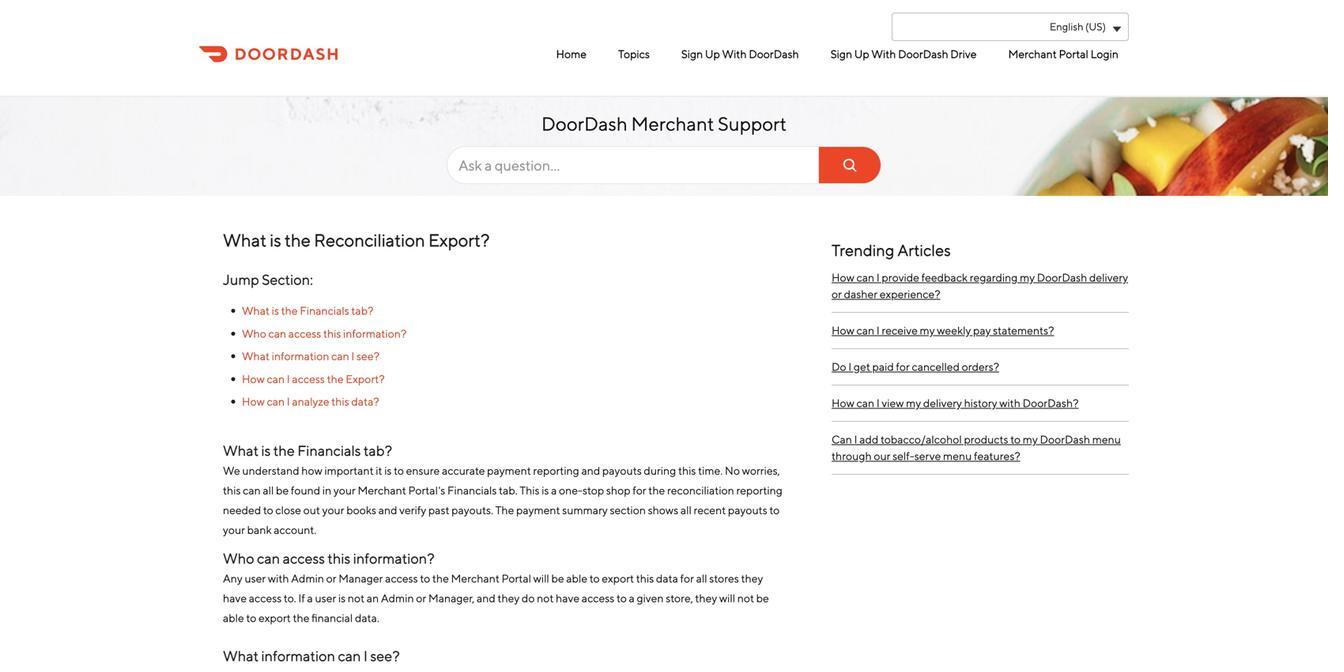 Task type: locate. For each thing, give the bounding box(es) containing it.
0 horizontal spatial able
[[223, 612, 244, 625]]

home link
[[552, 41, 591, 67]]

merchant up manager,
[[451, 572, 500, 585]]

how inside how can i provide feedback regarding my doordash delivery or dasher experience?
[[832, 271, 854, 284]]

0 vertical spatial payment
[[487, 464, 531, 477]]

for inside what is the financials tab? we understand how important it is to ensure accurate payment reporting and payouts during this time. no worries, this can all be found in your merchant portal's financials tab. this is a one-stop shop for the reconciliation reporting needed to close out your books and verify past payouts. the payment summary section shows all recent payouts to your bank account.
[[633, 484, 646, 497]]

1 horizontal spatial admin
[[381, 592, 414, 605]]

sign for sign up with doordash drive
[[831, 47, 852, 60]]

1 vertical spatial export
[[259, 612, 291, 625]]

this up the what information can i see? link
[[323, 327, 341, 340]]

can left receive
[[857, 324, 874, 337]]

they left "do"
[[498, 592, 520, 605]]

0 vertical spatial tab?
[[351, 304, 374, 317]]

a left given
[[629, 592, 635, 605]]

1 vertical spatial be
[[551, 572, 564, 585]]

can up the export?
[[331, 350, 349, 363]]

0 horizontal spatial up
[[705, 47, 720, 60]]

2 up from the left
[[854, 47, 869, 60]]

2 sign from the left
[[831, 47, 852, 60]]

is right it at the bottom of the page
[[384, 464, 392, 477]]

user up financial
[[315, 592, 336, 605]]

able down 'summary' at bottom left
[[566, 572, 587, 585]]

how for how can i receive my weekly pay statements?
[[832, 324, 854, 337]]

they down "stores" on the bottom right of page
[[695, 592, 717, 605]]

drive
[[950, 47, 977, 60]]

menu
[[443, 41, 1123, 67]]

1 horizontal spatial have
[[556, 592, 580, 605]]

1 horizontal spatial for
[[680, 572, 694, 585]]

what information can i see?
[[242, 350, 379, 363], [223, 648, 400, 665]]

have down any
[[223, 592, 247, 605]]

my inside 'can i add tobacco/alcohol products to my doordash menu through our self-serve menu features?'
[[1023, 433, 1038, 446]]

0 horizontal spatial portal
[[502, 572, 531, 585]]

my right view
[[906, 397, 921, 410]]

my inside how can i receive my weekly pay statements? link
[[920, 324, 935, 337]]

0 vertical spatial payouts
[[602, 464, 642, 477]]

all down understand on the left bottom
[[263, 484, 274, 497]]

menu containing home
[[443, 41, 1123, 67]]

my right regarding
[[1020, 271, 1035, 284]]

who for who can access this information? any user with admin or manager access to the merchant portal will be able to export this data for all stores they have access to. if a user is not an admin or manager, and they do not have access to a given store, they will not be able to export the financial data.
[[223, 550, 254, 567]]

0 horizontal spatial have
[[223, 592, 247, 605]]

information? for who can access this information? any user with admin or manager access to the merchant portal will be able to export this data for all stores they have access to. if a user is not an admin or manager, and they do not have access to a given store, they will not be able to export the financial data.
[[353, 550, 435, 567]]

my down doordash?
[[1023, 433, 1038, 446]]

how inside how can i analyze this data? link
[[242, 395, 265, 408]]

will down "stores" on the bottom right of page
[[719, 592, 735, 605]]

0 horizontal spatial sign
[[681, 47, 703, 60]]

how up can
[[832, 397, 854, 410]]

1 horizontal spatial delivery
[[1089, 271, 1128, 284]]

information? up the export?
[[343, 327, 407, 340]]

section:
[[262, 271, 313, 288]]

can up "dasher"
[[857, 271, 874, 284]]

information? up 'manager'
[[353, 550, 435, 567]]

0 vertical spatial information
[[272, 350, 329, 363]]

1 horizontal spatial sign
[[831, 47, 852, 60]]

what up jump
[[223, 230, 267, 251]]

not down "stores" on the bottom right of page
[[737, 592, 754, 605]]

2 vertical spatial all
[[696, 572, 707, 585]]

stores
[[709, 572, 739, 585]]

sign up with doordash drive
[[831, 47, 977, 60]]

get
[[854, 360, 870, 374]]

can for how can i access the export?
[[267, 373, 285, 386]]

be inside what is the financials tab? we understand how important it is to ensure accurate payment reporting and payouts during this time. no worries, this can all be found in your merchant portal's financials tab. this is a one-stop shop for the reconciliation reporting needed to close out your books and verify past payouts. the payment summary section shows all recent payouts to your bank account.
[[276, 484, 289, 497]]

0 vertical spatial portal
[[1059, 47, 1089, 60]]

0 vertical spatial delivery
[[1089, 271, 1128, 284]]

and right manager,
[[477, 592, 495, 605]]

i right do
[[848, 360, 852, 374]]

and
[[581, 464, 600, 477], [378, 504, 397, 517], [477, 592, 495, 605]]

summary
[[562, 504, 608, 517]]

can down what is the financials tab?
[[268, 327, 286, 340]]

can
[[857, 271, 874, 284], [857, 324, 874, 337], [268, 327, 286, 340], [331, 350, 349, 363], [267, 373, 285, 386], [267, 395, 285, 408], [857, 397, 874, 410], [243, 484, 261, 497], [257, 550, 280, 567], [338, 648, 361, 665]]

payouts up shop
[[602, 464, 642, 477]]

how for how can i access the export?
[[242, 373, 265, 386]]

or for i
[[832, 288, 842, 301]]

statements?
[[993, 324, 1054, 337]]

how left "analyze"
[[242, 395, 265, 408]]

1 horizontal spatial they
[[695, 592, 717, 605]]

this up 'manager'
[[328, 550, 350, 567]]

1 up from the left
[[705, 47, 720, 60]]

access
[[288, 327, 321, 340], [292, 373, 325, 386], [283, 550, 325, 567], [385, 572, 418, 585], [249, 592, 282, 605], [582, 592, 615, 605]]

1 horizontal spatial or
[[416, 592, 426, 605]]

what is the financials tab? link
[[242, 304, 374, 317]]

do
[[832, 360, 846, 374]]

not left an
[[348, 592, 365, 605]]

how up how can i analyze this data? link
[[242, 373, 265, 386]]

0 vertical spatial export
[[602, 572, 634, 585]]

0 vertical spatial will
[[533, 572, 549, 585]]

0 horizontal spatial user
[[245, 572, 266, 585]]

the down "during"
[[649, 484, 665, 497]]

what information can i see? down financial
[[223, 648, 400, 665]]

information
[[272, 350, 329, 363], [261, 648, 335, 665]]

1 vertical spatial will
[[719, 592, 735, 605]]

0 vertical spatial be
[[276, 484, 289, 497]]

able down any
[[223, 612, 244, 625]]

0 horizontal spatial be
[[276, 484, 289, 497]]

1 horizontal spatial not
[[537, 592, 554, 605]]

1 vertical spatial who
[[223, 550, 254, 567]]

how for how can i analyze this data?
[[242, 395, 265, 408]]

see? up the export?
[[357, 350, 379, 363]]

admin right an
[[381, 592, 414, 605]]

merchant down it at the bottom of the page
[[358, 484, 406, 497]]

or inside how can i provide feedback regarding my doordash delivery or dasher experience?
[[832, 288, 842, 301]]

financials
[[300, 304, 349, 317], [297, 442, 361, 459], [447, 484, 497, 497]]

stop
[[583, 484, 604, 497]]

1 horizontal spatial export
[[602, 572, 634, 585]]

reporting up one-
[[533, 464, 579, 477]]

payouts
[[602, 464, 642, 477], [728, 504, 767, 517]]

2 horizontal spatial not
[[737, 592, 754, 605]]

1 vertical spatial admin
[[381, 592, 414, 605]]

2 horizontal spatial all
[[696, 572, 707, 585]]

1 horizontal spatial able
[[566, 572, 587, 585]]

see?
[[357, 350, 379, 363], [370, 648, 400, 665]]

is down jump section:
[[272, 304, 279, 317]]

ensure
[[406, 464, 440, 477]]

1 not from the left
[[348, 592, 365, 605]]

1 vertical spatial information?
[[353, 550, 435, 567]]

sign up with doordash link
[[677, 41, 803, 67]]

export left data
[[602, 572, 634, 585]]

1 horizontal spatial payouts
[[728, 504, 767, 517]]

this up given
[[636, 572, 654, 585]]

doordash inside 'can i add tobacco/alcohol products to my doordash menu through our self-serve menu features?'
[[1040, 433, 1090, 446]]

financials up the how
[[297, 442, 361, 459]]

time.
[[698, 464, 723, 477]]

for right data
[[680, 572, 694, 585]]

history
[[964, 397, 997, 410]]

can up how can i analyze this data? link
[[267, 373, 285, 386]]

what information can i see? link
[[242, 350, 379, 363]]

1 vertical spatial for
[[633, 484, 646, 497]]

in
[[322, 484, 331, 497]]

1 vertical spatial able
[[223, 612, 244, 625]]

to
[[1011, 433, 1021, 446], [394, 464, 404, 477], [263, 504, 273, 517], [770, 504, 780, 517], [420, 572, 430, 585], [590, 572, 600, 585], [617, 592, 627, 605], [246, 612, 256, 625]]

0 horizontal spatial export
[[259, 612, 291, 625]]

what up how can i access the export? link
[[242, 350, 270, 363]]

can
[[832, 433, 852, 446]]

is right this at bottom
[[542, 484, 549, 497]]

delivery
[[1089, 271, 1128, 284], [923, 397, 962, 410]]

what is the reconciliation export?
[[223, 230, 490, 251]]

1 horizontal spatial a
[[551, 484, 557, 497]]

tab?
[[351, 304, 374, 317], [364, 442, 392, 459]]

doordash down doordash?
[[1040, 433, 1090, 446]]

products
[[964, 433, 1008, 446]]

have right "do"
[[556, 592, 580, 605]]

0 vertical spatial for
[[896, 360, 910, 374]]

doordash up support
[[749, 47, 799, 60]]

experience?
[[880, 288, 940, 301]]

1 horizontal spatial and
[[477, 592, 495, 605]]

can for how can i analyze this data?
[[267, 395, 285, 408]]

1 vertical spatial user
[[315, 592, 336, 605]]

1 vertical spatial or
[[326, 572, 336, 585]]

0 vertical spatial or
[[832, 288, 842, 301]]

doordash
[[749, 47, 799, 60], [898, 47, 948, 60], [541, 113, 628, 135], [1037, 271, 1087, 284], [1040, 433, 1090, 446]]

serve
[[914, 450, 941, 463]]

a
[[551, 484, 557, 497], [307, 592, 313, 605], [629, 592, 635, 605]]

can down bank
[[257, 550, 280, 567]]

user
[[245, 572, 266, 585], [315, 592, 336, 605]]

0 vertical spatial financials
[[300, 304, 349, 317]]

1 sign from the left
[[681, 47, 703, 60]]

they
[[741, 572, 763, 585], [498, 592, 520, 605], [695, 592, 717, 605]]

can for who can access this information?
[[268, 327, 286, 340]]

1 vertical spatial portal
[[502, 572, 531, 585]]

a inside what is the financials tab? we understand how important it is to ensure accurate payment reporting and payouts during this time. no worries, this can all be found in your merchant portal's financials tab. this is a one-stop shop for the reconciliation reporting needed to close out your books and verify past payouts. the payment summary section shows all recent payouts to your bank account.
[[551, 484, 557, 497]]

or
[[832, 288, 842, 301], [326, 572, 336, 585], [416, 592, 426, 605]]

doordash up statements?
[[1037, 271, 1087, 284]]

2 horizontal spatial be
[[756, 592, 769, 605]]

who down jump
[[242, 327, 266, 340]]

1 horizontal spatial will
[[719, 592, 735, 605]]

admin up "if"
[[291, 572, 324, 585]]

0 horizontal spatial menu
[[943, 450, 972, 463]]

the up "section:" on the left of page
[[285, 230, 311, 251]]

shop
[[606, 484, 631, 497]]

2 vertical spatial or
[[416, 592, 426, 605]]

do i get paid for cancelled orders? link
[[832, 349, 1129, 386]]

0 horizontal spatial or
[[326, 572, 336, 585]]

0 horizontal spatial for
[[633, 484, 646, 497]]

1 horizontal spatial up
[[854, 47, 869, 60]]

store,
[[666, 592, 693, 605]]

login
[[1091, 47, 1119, 60]]

2 horizontal spatial or
[[832, 288, 842, 301]]

is up financial
[[338, 592, 346, 605]]

tab? up it at the bottom of the page
[[364, 442, 392, 459]]

how
[[832, 271, 854, 284], [832, 324, 854, 337], [242, 373, 265, 386], [242, 395, 265, 408], [832, 397, 854, 410]]

or for access
[[326, 572, 336, 585]]

0 vertical spatial able
[[566, 572, 587, 585]]

and left the verify
[[378, 504, 397, 517]]

2 vertical spatial be
[[756, 592, 769, 605]]

for right paid
[[896, 360, 910, 374]]

how for how can i provide feedback regarding my doordash delivery or dasher experience?
[[832, 271, 854, 284]]

your down needed
[[223, 524, 245, 537]]

0 vertical spatial who
[[242, 327, 266, 340]]

regarding
[[970, 271, 1018, 284]]

can inside how can i provide feedback regarding my doordash delivery or dasher experience?
[[857, 271, 874, 284]]

what information can i see? up how can i access the export? link
[[242, 350, 379, 363]]

0 vertical spatial user
[[245, 572, 266, 585]]

1 vertical spatial financials
[[297, 442, 361, 459]]

admin
[[291, 572, 324, 585], [381, 592, 414, 605]]

0 horizontal spatial payouts
[[602, 464, 642, 477]]

1 horizontal spatial portal
[[1059, 47, 1089, 60]]

your right in
[[334, 484, 356, 497]]

0 horizontal spatial all
[[263, 484, 274, 497]]

2 not from the left
[[537, 592, 554, 605]]

1 vertical spatial payouts
[[728, 504, 767, 517]]

orders?
[[962, 360, 999, 374]]

(us)
[[1085, 21, 1106, 33]]

doordash left drive
[[898, 47, 948, 60]]

0 vertical spatial information?
[[343, 327, 407, 340]]

can for how can i provide feedback regarding my doordash delivery or dasher experience?
[[857, 271, 874, 284]]

1 vertical spatial delivery
[[923, 397, 962, 410]]

all right 'shows'
[[681, 504, 692, 517]]

who inside who can access this information? any user with admin or manager access to the merchant portal will be able to export this data for all stores they have access to. if a user is not an admin or manager, and they do not have access to a given store, they will not be able to export the financial data.
[[223, 550, 254, 567]]

past
[[428, 504, 449, 517]]

2 vertical spatial and
[[477, 592, 495, 605]]

how up do
[[832, 324, 854, 337]]

1 horizontal spatial all
[[681, 504, 692, 517]]

export down to.
[[259, 612, 291, 625]]

3 not from the left
[[737, 592, 754, 605]]

dasher
[[844, 288, 878, 301]]

2 horizontal spatial a
[[629, 592, 635, 605]]

i down data.
[[364, 648, 368, 665]]

user right any
[[245, 572, 266, 585]]

access left to.
[[249, 592, 282, 605]]

i left add
[[854, 433, 857, 446]]

can inside who can access this information? any user with admin or manager access to the merchant portal will be able to export this data for all stores they have access to. if a user is not an admin or manager, and they do not have access to a given store, they will not be able to export the financial data.
[[257, 550, 280, 567]]

tab? inside what is the financials tab? we understand how important it is to ensure accurate payment reporting and payouts during this time. no worries, this can all be found in your merchant portal's financials tab. this is a one-stop shop for the reconciliation reporting needed to close out your books and verify past payouts. the payment summary section shows all recent payouts to your bank account.
[[364, 442, 392, 459]]

access down account.
[[283, 550, 325, 567]]

financials for what is the financials tab? we understand how important it is to ensure accurate payment reporting and payouts during this time. no worries, this can all be found in your merchant portal's financials tab. this is a one-stop shop for the reconciliation reporting needed to close out your books and verify past payouts. the payment summary section shows all recent payouts to your bank account.
[[297, 442, 361, 459]]

0 horizontal spatial and
[[378, 504, 397, 517]]

to.
[[284, 592, 296, 605]]

reconciliation
[[314, 230, 425, 251]]

access left given
[[582, 592, 615, 605]]

a left one-
[[551, 484, 557, 497]]

portal's
[[408, 484, 445, 497]]

will up "do"
[[533, 572, 549, 585]]

Preferred Language, English (US) button
[[892, 13, 1129, 41]]

0 horizontal spatial will
[[533, 572, 549, 585]]

portal up "do"
[[502, 572, 531, 585]]

information? inside who can access this information? any user with admin or manager access to the merchant portal will be able to export this data for all stores they have access to. if a user is not an admin or manager, and they do not have access to a given store, they will not be able to export the financial data.
[[353, 550, 435, 567]]

for
[[896, 360, 910, 374], [633, 484, 646, 497], [680, 572, 694, 585]]

or left 'manager'
[[326, 572, 336, 585]]

all
[[263, 484, 274, 497], [681, 504, 692, 517], [696, 572, 707, 585]]

doordash inside how can i provide feedback regarding my doordash delivery or dasher experience?
[[1037, 271, 1087, 284]]

how inside how can i receive my weekly pay statements? link
[[832, 324, 854, 337]]

sign up with doordash drive link
[[827, 41, 981, 67]]

how can i access the export? link
[[242, 373, 385, 386]]

doordash merchant support
[[541, 113, 787, 135]]

0 horizontal spatial they
[[498, 592, 520, 605]]

the
[[285, 230, 311, 251], [281, 304, 298, 317], [273, 442, 295, 459], [649, 484, 665, 497], [432, 572, 449, 585], [293, 612, 309, 625]]

or left "dasher"
[[832, 288, 842, 301]]

how can i access the export?
[[242, 373, 385, 386]]

reporting down worries,
[[736, 484, 783, 497]]

0 vertical spatial menu
[[1092, 433, 1121, 446]]

what up 'we'
[[223, 442, 259, 459]]

sign up with doordash
[[681, 47, 799, 60]]

can left "analyze"
[[267, 395, 285, 408]]

all left "stores" on the bottom right of page
[[696, 572, 707, 585]]

information?
[[343, 327, 407, 340], [353, 550, 435, 567]]

information up how can i access the export? link
[[272, 350, 329, 363]]

1 vertical spatial what information can i see?
[[223, 648, 400, 665]]

portal down english (us)
[[1059, 47, 1089, 60]]

do
[[522, 592, 535, 605]]

pay
[[973, 324, 991, 337]]

2 horizontal spatial for
[[896, 360, 910, 374]]

how inside "how can i view my delivery history with doordash?" link
[[832, 397, 854, 410]]

merchant portal login
[[1008, 47, 1119, 60]]

0 horizontal spatial not
[[348, 592, 365, 605]]

2 horizontal spatial and
[[581, 464, 600, 477]]

0 vertical spatial reporting
[[533, 464, 579, 477]]

up for sign up with doordash
[[705, 47, 720, 60]]

menu
[[1092, 433, 1121, 446], [943, 450, 972, 463]]

i left receive
[[877, 324, 880, 337]]

manager
[[339, 572, 383, 585]]

tobacco/alcohol
[[881, 433, 962, 446]]

1 horizontal spatial reporting
[[736, 484, 783, 497]]

can left view
[[857, 397, 874, 410]]

i left the 'provide'
[[877, 271, 880, 284]]

recent
[[694, 504, 726, 517]]

1 vertical spatial tab?
[[364, 442, 392, 459]]

your down in
[[322, 504, 344, 517]]



Task type: describe. For each thing, give the bounding box(es) containing it.
reconciliation
[[667, 484, 734, 497]]

2 have from the left
[[556, 592, 580, 605]]

2 vertical spatial financials
[[447, 484, 497, 497]]

up for sign up with doordash drive
[[854, 47, 869, 60]]

books
[[346, 504, 376, 517]]

if
[[298, 592, 305, 605]]

Ask a question... text field
[[447, 146, 881, 184]]

data
[[656, 572, 678, 585]]

i inside how can i provide feedback regarding my doordash delivery or dasher experience?
[[877, 271, 880, 284]]

can for how can i view my delivery history with doordash?
[[857, 397, 874, 410]]

out
[[303, 504, 320, 517]]

merchant inside what is the financials tab? we understand how important it is to ensure accurate payment reporting and payouts during this time. no worries, this can all be found in your merchant portal's financials tab. this is a one-stop shop for the reconciliation reporting needed to close out your books and verify past payouts. the payment summary section shows all recent payouts to your bank account.
[[358, 484, 406, 497]]

i left "analyze"
[[287, 395, 290, 408]]

0 horizontal spatial reporting
[[533, 464, 579, 477]]

who for who can access this information?
[[242, 327, 266, 340]]

1 vertical spatial payment
[[516, 504, 560, 517]]

this
[[520, 484, 540, 497]]

2 horizontal spatial they
[[741, 572, 763, 585]]

how for how can i view my delivery history with doordash?
[[832, 397, 854, 410]]

and inside who can access this information? any user with admin or manager access to the merchant portal will be able to export this data for all stores they have access to. if a user is not an admin or manager, and they do not have access to a given store, they will not be able to export the financial data.
[[477, 592, 495, 605]]

tab.
[[499, 484, 518, 497]]

i up the export?
[[351, 350, 354, 363]]

tab? for what is the financials tab?
[[351, 304, 374, 317]]

features?
[[974, 450, 1020, 463]]

self-
[[893, 450, 914, 463]]

doordash down home link
[[541, 113, 628, 135]]

portal inside who can access this information? any user with admin or manager access to the merchant portal will be able to export this data for all stores they have access to. if a user is not an admin or manager, and they do not have access to a given store, they will not be able to export the financial data.
[[502, 572, 531, 585]]

can for how can i receive my weekly pay statements?
[[857, 324, 874, 337]]

merchant inside who can access this information? any user with admin or manager access to the merchant portal will be able to export this data for all stores they have access to. if a user is not an admin or manager, and they do not have access to a given store, they will not be able to export the financial data.
[[451, 572, 500, 585]]

is inside who can access this information? any user with admin or manager access to the merchant portal will be able to export this data for all stores they have access to. if a user is not an admin or manager, and they do not have access to a given store, they will not be able to export the financial data.
[[338, 592, 346, 605]]

what down any
[[223, 648, 259, 665]]

this left time. on the right
[[678, 464, 696, 477]]

0 horizontal spatial a
[[307, 592, 313, 605]]

i left view
[[877, 397, 880, 410]]

the
[[495, 504, 514, 517]]

i inside 'can i add tobacco/alcohol products to my doordash menu through our self-serve menu features?'
[[854, 433, 857, 446]]

information? for who can access this information?
[[343, 327, 407, 340]]

topics link
[[614, 41, 654, 67]]

0 vertical spatial see?
[[357, 350, 379, 363]]

1 vertical spatial your
[[322, 504, 344, 517]]

sign for sign up with doordash
[[681, 47, 703, 60]]

merchant portal login link
[[1004, 41, 1123, 67]]

merchant up ask a question... text field
[[631, 113, 714, 135]]

merchant down the preferred language, english (us) button
[[1008, 47, 1057, 60]]

financial
[[312, 612, 353, 625]]

close
[[275, 504, 301, 517]]

through
[[832, 450, 872, 463]]

1 have from the left
[[223, 592, 247, 605]]

1 horizontal spatial menu
[[1092, 433, 1121, 446]]

this down 'we'
[[223, 484, 241, 497]]

who can access this information? any user with admin or manager access to the merchant portal will be able to export this data for all stores they have access to. if a user is not an admin or manager, and they do not have access to a given store, they will not be able to export the financial data.
[[223, 550, 769, 625]]

the up understand on the left bottom
[[273, 442, 295, 459]]

home
[[556, 47, 587, 60]]

2 vertical spatial your
[[223, 524, 245, 537]]

it
[[376, 464, 382, 477]]

merchant help home image
[[199, 44, 338, 64]]

1 vertical spatial reporting
[[736, 484, 783, 497]]

0 horizontal spatial admin
[[291, 572, 324, 585]]

trending
[[832, 241, 895, 260]]

needed
[[223, 504, 261, 517]]

receive
[[882, 324, 918, 337]]

shows
[[648, 504, 678, 517]]

articles
[[898, 241, 951, 260]]

weekly
[[937, 324, 971, 337]]

the export?
[[327, 373, 385, 386]]

1 vertical spatial menu
[[943, 450, 972, 463]]

we
[[223, 464, 240, 477]]

the down "section:" on the left of page
[[281, 304, 298, 317]]

what is the financials tab?
[[242, 304, 374, 317]]

financials for what is the financials tab?
[[300, 304, 349, 317]]

view
[[882, 397, 904, 410]]

verify
[[399, 504, 426, 517]]

0 horizontal spatial delivery
[[923, 397, 962, 410]]

1 vertical spatial see?
[[370, 648, 400, 665]]

can i add tobacco/alcohol products to my doordash menu through our self-serve menu features? link
[[832, 422, 1129, 475]]

how can i analyze this data? link
[[242, 394, 379, 409]]

analyze
[[292, 395, 329, 408]]

jump
[[223, 271, 259, 288]]

access up how can i analyze this data? link
[[292, 373, 325, 386]]

this left data?
[[331, 395, 349, 408]]

accurate
[[442, 464, 485, 477]]

1 vertical spatial all
[[681, 504, 692, 517]]

any
[[223, 572, 243, 585]]

1 vertical spatial and
[[378, 504, 397, 517]]

how
[[301, 464, 322, 477]]

how can i view my delivery history with doordash? link
[[832, 386, 1129, 422]]

my inside "how can i view my delivery history with doordash?" link
[[906, 397, 921, 410]]

can i add tobacco/alcohol products to my doordash menu through our self-serve menu features?
[[832, 433, 1121, 463]]

can down financial
[[338, 648, 361, 665]]

for inside who can access this information? any user with admin or manager access to the merchant portal will be able to export this data for all stores they have access to. if a user is not an admin or manager, and they do not have access to a given store, they will not be able to export the financial data.
[[680, 572, 694, 585]]

how can i view my delivery history with doordash?
[[832, 397, 1079, 410]]

our
[[874, 450, 891, 463]]

account.
[[274, 524, 317, 537]]

i up how can i analyze this data? link
[[287, 373, 290, 386]]

section
[[610, 504, 646, 517]]

access down the what is the financials tab? link in the left top of the page
[[288, 327, 321, 340]]

understand
[[242, 464, 299, 477]]

can for who can access this information? any user with admin or manager access to the merchant portal will be able to export this data for all stores they have access to. if a user is not an admin or manager, and they do not have access to a given store, they will not be able to export the financial data.
[[257, 550, 280, 567]]

how can i receive my weekly pay statements?
[[832, 324, 1054, 337]]

cancelled
[[912, 360, 960, 374]]

is up jump section:
[[270, 230, 281, 251]]

0 vertical spatial what information can i see?
[[242, 350, 379, 363]]

jump section:
[[223, 271, 313, 288]]

an
[[367, 592, 379, 605]]

my inside how can i provide feedback regarding my doordash delivery or dasher experience?
[[1020, 271, 1035, 284]]

the down "if"
[[293, 612, 309, 625]]

manager,
[[428, 592, 475, 605]]

payouts.
[[452, 504, 493, 517]]

to inside 'can i add tobacco/alcohol products to my doordash menu through our self-serve menu features?'
[[1011, 433, 1021, 446]]

who can access this information? link
[[242, 327, 407, 340]]

can inside what is the financials tab? we understand how important it is to ensure accurate payment reporting and payouts during this time. no worries, this can all be found in your merchant portal's financials tab. this is a one-stop shop for the reconciliation reporting needed to close out your books and verify past payouts. the payment summary section shows all recent payouts to your bank account.
[[243, 484, 261, 497]]

0 vertical spatial all
[[263, 484, 274, 497]]

access right 'manager'
[[385, 572, 418, 585]]

provide
[[882, 271, 919, 284]]

1 vertical spatial information
[[261, 648, 335, 665]]

for inside do i get paid for cancelled orders? link
[[896, 360, 910, 374]]

what is the financials tab? we understand how important it is to ensure accurate payment reporting and payouts during this time. no worries, this can all be found in your merchant portal's financials tab. this is a one-stop shop for the reconciliation reporting needed to close out your books and verify past payouts. the payment summary section shows all recent payouts to your bank account.
[[223, 442, 783, 537]]

found
[[291, 484, 320, 497]]

with inside who can access this information? any user with admin or manager access to the merchant portal will be able to export this data for all stores they have access to. if a user is not an admin or manager, and they do not have access to a given store, they will not be able to export the financial data.
[[268, 572, 289, 585]]

given
[[637, 592, 664, 605]]

during
[[644, 464, 676, 477]]

topics
[[618, 47, 650, 60]]

worries,
[[742, 464, 780, 477]]

how can i provide feedback regarding my doordash delivery or dasher experience? link
[[832, 260, 1129, 313]]

delivery inside how can i provide feedback regarding my doordash delivery or dasher experience?
[[1089, 271, 1128, 284]]

trending articles
[[832, 241, 951, 260]]

1 horizontal spatial user
[[315, 592, 336, 605]]

support
[[718, 113, 787, 135]]

0 vertical spatial your
[[334, 484, 356, 497]]

the up manager,
[[432, 572, 449, 585]]

feedback
[[921, 271, 968, 284]]

how can i receive my weekly pay statements? link
[[832, 313, 1129, 349]]

how can i analyze this data?
[[242, 395, 379, 408]]

one-
[[559, 484, 583, 497]]

1 horizontal spatial be
[[551, 572, 564, 585]]

is up understand on the left bottom
[[261, 442, 271, 459]]

tab? for what is the financials tab? we understand how important it is to ensure accurate payment reporting and payouts during this time. no worries, this can all be found in your merchant portal's financials tab. this is a one-stop shop for the reconciliation reporting needed to close out your books and verify past payouts. the payment summary section shows all recent payouts to your bank account.
[[364, 442, 392, 459]]

what down jump section:
[[242, 304, 270, 317]]

no
[[725, 464, 740, 477]]

what inside what is the financials tab? we understand how important it is to ensure accurate payment reporting and payouts during this time. no worries, this can all be found in your merchant portal's financials tab. this is a one-stop shop for the reconciliation reporting needed to close out your books and verify past payouts. the payment summary section shows all recent payouts to your bank account.
[[223, 442, 259, 459]]

data?
[[351, 395, 379, 408]]

paid
[[872, 360, 894, 374]]

all inside who can access this information? any user with admin or manager access to the merchant portal will be able to export this data for all stores they have access to. if a user is not an admin or manager, and they do not have access to a given store, they will not be able to export the financial data.
[[696, 572, 707, 585]]

doordash?
[[1023, 397, 1079, 410]]

0 vertical spatial and
[[581, 464, 600, 477]]

add
[[860, 433, 879, 446]]



Task type: vqa. For each thing, say whether or not it's contained in the screenshot.
that in the Unfortunately, we are unable to update your first or last name unless your name has been legally changed in your state or locality. In order for DoorDash to process these types of changes, you will be asked to provide documentation showing that your name was changed legally.
no



